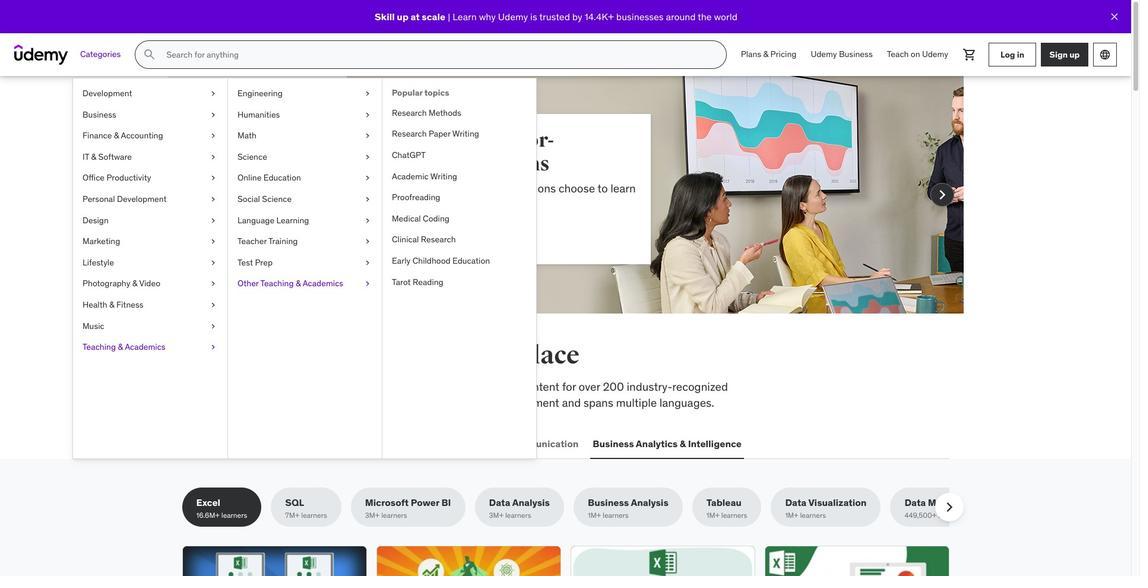 Task type: describe. For each thing, give the bounding box(es) containing it.
popular
[[392, 87, 423, 98]]

all
[[182, 340, 217, 371]]

education inside 'link'
[[264, 173, 301, 183]]

analysis for data analysis
[[513, 497, 550, 509]]

social
[[238, 194, 260, 204]]

|
[[448, 11, 451, 22]]

rounded
[[385, 396, 427, 410]]

web development button
[[182, 430, 270, 458]]

next image
[[940, 498, 959, 517]]

3m+ inside 'data analysis 3m+ learners'
[[489, 511, 504, 520]]

modeling
[[929, 497, 971, 509]]

xsmall image for health & fitness
[[209, 299, 218, 311]]

personal development
[[83, 194, 167, 204]]

with
[[354, 197, 375, 211]]

business analytics & intelligence button
[[591, 430, 745, 458]]

data for data modeling
[[905, 497, 927, 509]]

development for personal
[[117, 194, 167, 204]]

why for scale
[[479, 11, 496, 22]]

& down test prep link
[[296, 278, 301, 289]]

communication
[[507, 438, 579, 450]]

skills inside covering critical workplace skills to technical topics, including prep content for over 200 industry-recognized certifications, our catalog supports well-rounded professional development and spans multiple languages.
[[321, 380, 346, 394]]

1 vertical spatial teaching
[[83, 342, 116, 352]]

it & software link
[[73, 147, 228, 168]]

xsmall image for teaching & academics
[[209, 342, 218, 353]]

on
[[911, 49, 921, 60]]

at
[[411, 11, 420, 22]]

xsmall image for office productivity
[[209, 173, 218, 184]]

sign up link
[[1042, 43, 1089, 67]]

for
[[563, 380, 576, 394]]

0 vertical spatial in
[[1018, 49, 1025, 60]]

other
[[238, 278, 259, 289]]

teach
[[888, 49, 909, 60]]

social science
[[238, 194, 292, 204]]

why for anything
[[376, 181, 396, 195]]

early childhood education
[[392, 255, 490, 266]]

skill up at scale | learn why udemy is trusted by 14.4k+ businesses around the world
[[375, 11, 738, 22]]

language learning link
[[228, 210, 382, 231]]

xsmall image for design
[[209, 215, 218, 226]]

engineering link
[[228, 83, 382, 104]]

marketing link
[[73, 231, 228, 252]]

close image
[[1109, 11, 1121, 23]]

language learning
[[238, 215, 309, 226]]

you
[[333, 340, 376, 371]]

medical coding link
[[383, 208, 537, 230]]

xsmall image for online education
[[363, 173, 373, 184]]

covering critical workplace skills to technical topics, including prep content for over 200 industry-recognized certifications, our catalog supports well-rounded professional development and spans multiple languages.
[[182, 380, 728, 410]]

0 horizontal spatial academics
[[125, 342, 166, 352]]

engineering
[[238, 88, 283, 99]]

test prep link
[[228, 252, 382, 274]]

choose
[[509, 181, 546, 195]]

xsmall image for lifestyle
[[209, 257, 218, 269]]

academic writing
[[392, 171, 458, 182]]

tarot
[[392, 277, 411, 287]]

1 horizontal spatial teaching
[[261, 278, 294, 289]]

carousel element
[[0, 76, 1093, 342]]

1 vertical spatial the
[[222, 340, 260, 371]]

humanities
[[238, 109, 280, 120]]

sql
[[285, 497, 304, 509]]

social science link
[[228, 189, 382, 210]]

1 vertical spatial writing
[[431, 171, 458, 182]]

shopping cart with 0 items image
[[963, 48, 977, 62]]

proofreading link
[[383, 187, 537, 208]]

learn
[[453, 11, 477, 22]]

xsmall image for photography & video
[[209, 278, 218, 290]]

data for data analysis
[[489, 497, 511, 509]]

personal
[[83, 194, 115, 204]]

personal development link
[[73, 189, 228, 210]]

including
[[446, 380, 492, 394]]

tarot reading
[[392, 277, 444, 287]]

chatgpt link
[[383, 145, 537, 166]]

clinical
[[392, 234, 419, 245]]

and
[[562, 396, 581, 410]]

certifications,
[[182, 396, 251, 410]]

music
[[83, 321, 104, 331]]

photography & video
[[83, 278, 160, 289]]

sql 7m+ learners
[[285, 497, 327, 520]]

organizations
[[439, 181, 506, 195]]

need
[[380, 340, 438, 371]]

udemy image
[[14, 45, 68, 65]]

business analytics & intelligence
[[593, 438, 742, 450]]

supports
[[312, 396, 357, 410]]

early
[[392, 255, 411, 266]]

1m+ inside tableau 1m+ learners
[[707, 511, 720, 520]]

449,500+
[[905, 511, 937, 520]]

teams
[[442, 152, 500, 176]]

paper
[[429, 129, 451, 139]]

learners inside tableau 1m+ learners
[[722, 511, 748, 520]]

finance & accounting
[[83, 130, 163, 141]]

see
[[354, 181, 373, 195]]

development
[[494, 396, 560, 410]]

Search for anything text field
[[164, 45, 712, 65]]

leadership button
[[366, 430, 421, 458]]

xsmall image for teacher training
[[363, 236, 373, 248]]

visualization
[[809, 497, 867, 509]]

udemy inside "build ready-for- anything teams see why leading organizations choose to learn with udemy business."
[[378, 197, 414, 211]]

a
[[401, 230, 406, 242]]

teacher training
[[238, 236, 298, 247]]

request a demo link
[[354, 222, 441, 250]]

design
[[83, 215, 109, 226]]

& for accounting
[[114, 130, 119, 141]]

well-
[[360, 396, 385, 410]]

world
[[715, 11, 738, 22]]

video
[[139, 278, 160, 289]]

education inside 'link'
[[453, 255, 490, 266]]

7m+
[[285, 511, 300, 520]]

online education
[[238, 173, 301, 183]]

learners inside the excel 16.6m+ learners
[[221, 511, 247, 520]]

0 vertical spatial development
[[83, 88, 132, 99]]

to inside covering critical workplace skills to technical topics, including prep content for over 200 industry-recognized certifications, our catalog supports well-rounded professional development and spans multiple languages.
[[349, 380, 359, 394]]

xsmall image for finance & accounting
[[209, 130, 218, 142]]

design link
[[73, 210, 228, 231]]

photography
[[83, 278, 130, 289]]

tableau 1m+ learners
[[707, 497, 748, 520]]

build
[[354, 128, 406, 153]]

prep
[[255, 257, 273, 268]]

data for data visualization
[[786, 497, 807, 509]]

leading
[[399, 181, 436, 195]]

trusted
[[540, 11, 570, 22]]

& inside button
[[680, 438, 686, 450]]



Task type: vqa. For each thing, say whether or not it's contained in the screenshot.
the Popular
yes



Task type: locate. For each thing, give the bounding box(es) containing it.
2 horizontal spatial data
[[905, 497, 927, 509]]

the up 'critical'
[[222, 340, 260, 371]]

categories
[[80, 49, 121, 60]]

development down categories dropdown button on the left of the page
[[83, 88, 132, 99]]

lifestyle
[[83, 257, 114, 268]]

plans & pricing
[[741, 49, 797, 60]]

3 learners from the left
[[382, 511, 407, 520]]

in right the log
[[1018, 49, 1025, 60]]

xsmall image inside personal development link
[[209, 194, 218, 205]]

writing down chatgpt link
[[431, 171, 458, 182]]

1 learners from the left
[[221, 511, 247, 520]]

communication button
[[505, 430, 581, 458]]

teaching down music
[[83, 342, 116, 352]]

xsmall image inside math link
[[363, 130, 373, 142]]

xsmall image inside other teaching & academics link
[[363, 278, 373, 290]]

math
[[238, 130, 257, 141]]

log in
[[1001, 49, 1025, 60]]

1 horizontal spatial up
[[1070, 49, 1081, 60]]

power
[[411, 497, 440, 509]]

2 1m+ from the left
[[707, 511, 720, 520]]

1 vertical spatial development
[[117, 194, 167, 204]]

0 vertical spatial academics
[[303, 278, 344, 289]]

request
[[361, 230, 399, 242]]

academics
[[303, 278, 344, 289], [125, 342, 166, 352]]

office
[[83, 173, 105, 183]]

writing
[[453, 129, 479, 139], [431, 171, 458, 182]]

0 horizontal spatial 1m+
[[588, 511, 601, 520]]

2 analysis from the left
[[631, 497, 669, 509]]

udemy inside udemy business link
[[811, 49, 838, 60]]

xsmall image for test prep
[[363, 257, 373, 269]]

development
[[83, 88, 132, 99], [117, 194, 167, 204], [207, 438, 268, 450]]

microsoft
[[365, 497, 409, 509]]

categories button
[[73, 40, 128, 69]]

up left at at top left
[[397, 11, 409, 22]]

0 horizontal spatial 3m+
[[365, 511, 380, 520]]

xsmall image inside the teacher training 'link'
[[363, 236, 373, 248]]

udemy inside teach on udemy link
[[923, 49, 949, 60]]

business
[[840, 49, 873, 60], [83, 109, 116, 120], [593, 438, 634, 450], [588, 497, 629, 509]]

reading
[[413, 277, 444, 287]]

up
[[397, 11, 409, 22], [1070, 49, 1081, 60]]

1 vertical spatial why
[[376, 181, 396, 195]]

fitness
[[116, 299, 144, 310]]

1 3m+ from the left
[[365, 511, 380, 520]]

1 horizontal spatial academics
[[303, 278, 344, 289]]

xsmall image up see
[[363, 151, 373, 163]]

languages.
[[660, 396, 715, 410]]

xsmall image inside social science link
[[363, 194, 373, 205]]

intelligence
[[688, 438, 742, 450]]

catalog
[[272, 396, 310, 410]]

development for web
[[207, 438, 268, 450]]

data inside the data modeling 449,500+ learners
[[905, 497, 927, 509]]

science inside social science link
[[262, 194, 292, 204]]

language
[[238, 215, 275, 226]]

0 horizontal spatial why
[[376, 181, 396, 195]]

1 data from the left
[[489, 497, 511, 509]]

1 vertical spatial academics
[[125, 342, 166, 352]]

why inside "build ready-for- anything teams see why leading organizations choose to learn with udemy business."
[[376, 181, 396, 195]]

0 vertical spatial science
[[238, 151, 267, 162]]

1 vertical spatial education
[[453, 255, 490, 266]]

development down office productivity link
[[117, 194, 167, 204]]

data inside 'data analysis 3m+ learners'
[[489, 497, 511, 509]]

& right the plans
[[764, 49, 769, 60]]

& right 'analytics'
[[680, 438, 686, 450]]

all the skills you need in one place
[[182, 340, 580, 371]]

sign
[[1050, 49, 1068, 60]]

up right sign at the top
[[1070, 49, 1081, 60]]

xsmall image inside health & fitness link
[[209, 299, 218, 311]]

skills
[[264, 340, 329, 371], [321, 380, 346, 394]]

request a demo
[[361, 230, 434, 242]]

analysis inside 'business analysis 1m+ learners'
[[631, 497, 669, 509]]

0 vertical spatial research
[[392, 107, 427, 118]]

1 horizontal spatial the
[[698, 11, 712, 22]]

learners inside "data visualization 1m+ learners"
[[801, 511, 827, 520]]

1m+ for business analysis
[[588, 511, 601, 520]]

next image
[[933, 185, 952, 204]]

xsmall image inside office productivity link
[[209, 173, 218, 184]]

office productivity link
[[73, 168, 228, 189]]

xsmall image for it & software
[[209, 151, 218, 163]]

2 vertical spatial development
[[207, 438, 268, 450]]

0 vertical spatial teaching
[[261, 278, 294, 289]]

other teaching & academics element
[[382, 78, 537, 459]]

& for video
[[132, 278, 137, 289]]

education down clinical research link
[[453, 255, 490, 266]]

research for research paper writing
[[392, 129, 427, 139]]

business analysis 1m+ learners
[[588, 497, 669, 520]]

& right health
[[109, 299, 114, 310]]

business for business analytics & intelligence
[[593, 438, 634, 450]]

xsmall image for business
[[209, 109, 218, 121]]

xsmall image left language
[[209, 215, 218, 226]]

1 vertical spatial up
[[1070, 49, 1081, 60]]

1 vertical spatial research
[[392, 129, 427, 139]]

skills up supports
[[321, 380, 346, 394]]

critical
[[230, 380, 264, 394]]

xsmall image left other
[[209, 278, 218, 290]]

xsmall image for other teaching & academics
[[363, 278, 373, 290]]

teaching & academics link
[[73, 337, 228, 358]]

academic
[[392, 171, 429, 182]]

& right finance
[[114, 130, 119, 141]]

0 horizontal spatial up
[[397, 11, 409, 22]]

xsmall image inside test prep link
[[363, 257, 373, 269]]

productivity
[[107, 173, 151, 183]]

5 learners from the left
[[603, 511, 629, 520]]

development right web in the bottom of the page
[[207, 438, 268, 450]]

xsmall image inside business link
[[209, 109, 218, 121]]

14.4k+
[[585, 11, 614, 22]]

learners inside 'business analysis 1m+ learners'
[[603, 511, 629, 520]]

to left learn
[[548, 181, 558, 195]]

data inside "data visualization 1m+ learners"
[[786, 497, 807, 509]]

xsmall image inside it & software link
[[209, 151, 218, 163]]

udemy up medical
[[378, 197, 414, 211]]

training
[[269, 236, 298, 247]]

& right the it
[[91, 151, 96, 162]]

workplace
[[267, 380, 318, 394]]

education up social science
[[264, 173, 301, 183]]

xsmall image left teacher
[[209, 236, 218, 248]]

0 horizontal spatial the
[[222, 340, 260, 371]]

proofreading
[[392, 192, 441, 203]]

0 horizontal spatial education
[[264, 173, 301, 183]]

up for sign
[[1070, 49, 1081, 60]]

place
[[517, 340, 580, 371]]

marketing
[[83, 236, 120, 247]]

2 learners from the left
[[301, 511, 327, 520]]

analysis inside 'data analysis 3m+ learners'
[[513, 497, 550, 509]]

udemy left is
[[498, 11, 528, 22]]

learners inside the data modeling 449,500+ learners
[[939, 511, 965, 520]]

& for software
[[91, 151, 96, 162]]

science inside science link
[[238, 151, 267, 162]]

data up the 449,500+
[[905, 497, 927, 509]]

online education link
[[228, 168, 382, 189]]

& for academics
[[118, 342, 123, 352]]

clinical research
[[392, 234, 456, 245]]

skills up workplace
[[264, 340, 329, 371]]

2 vertical spatial research
[[421, 234, 456, 245]]

1m+ for data visualization
[[786, 511, 799, 520]]

xsmall image
[[363, 88, 373, 100], [209, 109, 218, 121], [363, 151, 373, 163], [209, 215, 218, 226], [209, 236, 218, 248], [209, 257, 218, 269], [209, 278, 218, 290], [363, 278, 373, 290]]

photography & video link
[[73, 274, 228, 295]]

0 horizontal spatial in
[[442, 340, 466, 371]]

skill
[[375, 11, 395, 22]]

16.6m+
[[196, 511, 220, 520]]

xsmall image for humanities
[[363, 109, 373, 121]]

0 horizontal spatial to
[[349, 380, 359, 394]]

teach on udemy
[[888, 49, 949, 60]]

1 horizontal spatial data
[[786, 497, 807, 509]]

science
[[238, 151, 267, 162], [262, 194, 292, 204]]

teaching & academics
[[83, 342, 166, 352]]

& for fitness
[[109, 299, 114, 310]]

xsmall image for development
[[209, 88, 218, 100]]

medical coding
[[392, 213, 450, 224]]

business for business analysis 1m+ learners
[[588, 497, 629, 509]]

1 vertical spatial skills
[[321, 380, 346, 394]]

writing down research methods link
[[453, 129, 479, 139]]

professional
[[429, 396, 491, 410]]

2 horizontal spatial 1m+
[[786, 511, 799, 520]]

lifestyle link
[[73, 252, 228, 274]]

4 learners from the left
[[506, 511, 532, 520]]

academics down test prep link
[[303, 278, 344, 289]]

xsmall image for music
[[209, 321, 218, 332]]

log in link
[[989, 43, 1037, 67]]

0 vertical spatial writing
[[453, 129, 479, 139]]

software
[[98, 151, 132, 162]]

teaching
[[261, 278, 294, 289], [83, 342, 116, 352]]

teaching down prep
[[261, 278, 294, 289]]

1 horizontal spatial in
[[1018, 49, 1025, 60]]

health & fitness
[[83, 299, 144, 310]]

science up language learning
[[262, 194, 292, 204]]

1 vertical spatial to
[[349, 380, 359, 394]]

xsmall image inside lifestyle link
[[209, 257, 218, 269]]

xsmall image inside photography & video link
[[209, 278, 218, 290]]

udemy business
[[811, 49, 873, 60]]

academics down the music link
[[125, 342, 166, 352]]

xsmall image
[[209, 88, 218, 100], [363, 109, 373, 121], [209, 130, 218, 142], [363, 130, 373, 142], [209, 151, 218, 163], [209, 173, 218, 184], [363, 173, 373, 184], [209, 194, 218, 205], [363, 194, 373, 205], [363, 215, 373, 226], [363, 236, 373, 248], [363, 257, 373, 269], [209, 299, 218, 311], [209, 321, 218, 332], [209, 342, 218, 353]]

1 horizontal spatial analysis
[[631, 497, 669, 509]]

xsmall image inside humanities link
[[363, 109, 373, 121]]

1 vertical spatial in
[[442, 340, 466, 371]]

business for business
[[83, 109, 116, 120]]

research
[[392, 107, 427, 118], [392, 129, 427, 139], [421, 234, 456, 245]]

xsmall image for math
[[363, 130, 373, 142]]

0 horizontal spatial data
[[489, 497, 511, 509]]

demo
[[408, 230, 434, 242]]

math link
[[228, 125, 382, 147]]

0 vertical spatial the
[[698, 11, 712, 22]]

chatgpt
[[392, 150, 426, 160]]

0 horizontal spatial teaching
[[83, 342, 116, 352]]

0 vertical spatial education
[[264, 173, 301, 183]]

xsmall image for personal development
[[209, 194, 218, 205]]

xsmall image inside design link
[[209, 215, 218, 226]]

xsmall image left "popular"
[[363, 88, 373, 100]]

xsmall image inside the music link
[[209, 321, 218, 332]]

research up chatgpt
[[392, 129, 427, 139]]

1 horizontal spatial education
[[453, 255, 490, 266]]

& left video
[[132, 278, 137, 289]]

& down the music link
[[118, 342, 123, 352]]

xsmall image for language learning
[[363, 215, 373, 226]]

0 vertical spatial skills
[[264, 340, 329, 371]]

learners inside microsoft power bi 3m+ learners
[[382, 511, 407, 520]]

xsmall image left humanities
[[209, 109, 218, 121]]

1 vertical spatial science
[[262, 194, 292, 204]]

xsmall image inside science link
[[363, 151, 373, 163]]

data left visualization
[[786, 497, 807, 509]]

xsmall image inside 'engineering' link
[[363, 88, 373, 100]]

& for pricing
[[764, 49, 769, 60]]

in up the including
[[442, 340, 466, 371]]

science up online at the top left of the page
[[238, 151, 267, 162]]

research down coding
[[421, 234, 456, 245]]

3m+ inside microsoft power bi 3m+ learners
[[365, 511, 380, 520]]

xsmall image for marketing
[[209, 236, 218, 248]]

anything
[[354, 152, 439, 176]]

other teaching & academics
[[238, 278, 344, 289]]

plans & pricing link
[[734, 40, 804, 69]]

one
[[470, 340, 513, 371]]

choose a language image
[[1100, 49, 1112, 61]]

2 data from the left
[[786, 497, 807, 509]]

bi
[[442, 497, 451, 509]]

learn
[[561, 181, 586, 195]]

xsmall image for engineering
[[363, 88, 373, 100]]

academic writing link
[[383, 166, 537, 187]]

scale
[[422, 11, 446, 22]]

to up supports
[[349, 380, 359, 394]]

why right see
[[376, 181, 396, 195]]

udemy right pricing
[[811, 49, 838, 60]]

1 horizontal spatial why
[[479, 11, 496, 22]]

3 1m+ from the left
[[786, 511, 799, 520]]

popular topics
[[392, 87, 450, 98]]

test
[[238, 257, 253, 268]]

xsmall image left "tarot" in the top of the page
[[363, 278, 373, 290]]

business inside button
[[593, 438, 634, 450]]

3 data from the left
[[905, 497, 927, 509]]

xsmall image for social science
[[363, 194, 373, 205]]

1 analysis from the left
[[513, 497, 550, 509]]

the left world at the right top of page
[[698, 11, 712, 22]]

udemy business link
[[804, 40, 880, 69]]

teacher
[[238, 236, 267, 247]]

topic filters element
[[182, 488, 985, 527]]

2 3m+ from the left
[[489, 511, 504, 520]]

xsmall image inside language learning link
[[363, 215, 373, 226]]

3m+
[[365, 511, 380, 520], [489, 511, 504, 520]]

1 1m+ from the left
[[588, 511, 601, 520]]

accounting
[[121, 130, 163, 141]]

to
[[548, 181, 558, 195], [349, 380, 359, 394]]

6 learners from the left
[[722, 511, 748, 520]]

0 vertical spatial up
[[397, 11, 409, 22]]

analysis for business analysis
[[631, 497, 669, 509]]

research down "popular"
[[392, 107, 427, 118]]

xsmall image inside teaching & academics link
[[209, 342, 218, 353]]

0 vertical spatial why
[[479, 11, 496, 22]]

research for research methods
[[392, 107, 427, 118]]

development inside button
[[207, 438, 268, 450]]

data modeling 449,500+ learners
[[905, 497, 971, 520]]

teach on udemy link
[[880, 40, 956, 69]]

1 horizontal spatial to
[[548, 181, 558, 195]]

xsmall image inside finance & accounting link
[[209, 130, 218, 142]]

data right bi
[[489, 497, 511, 509]]

other teaching & academics link
[[228, 274, 382, 295]]

1 horizontal spatial 1m+
[[707, 511, 720, 520]]

8 learners from the left
[[939, 511, 965, 520]]

sign up
[[1050, 49, 1081, 60]]

xsmall image inside online education 'link'
[[363, 173, 373, 184]]

1 horizontal spatial 3m+
[[489, 511, 504, 520]]

learners inside 'data analysis 3m+ learners'
[[506, 511, 532, 520]]

1m+ inside 'business analysis 1m+ learners'
[[588, 511, 601, 520]]

to inside "build ready-for- anything teams see why leading organizations choose to learn with udemy business."
[[548, 181, 558, 195]]

0 vertical spatial to
[[548, 181, 558, 195]]

business inside 'business analysis 1m+ learners'
[[588, 497, 629, 509]]

research paper writing link
[[383, 124, 537, 145]]

0 horizontal spatial analysis
[[513, 497, 550, 509]]

why right learn
[[479, 11, 496, 22]]

xsmall image inside the development link
[[209, 88, 218, 100]]

xsmall image left 'test'
[[209, 257, 218, 269]]

data analysis 3m+ learners
[[489, 497, 550, 520]]

7 learners from the left
[[801, 511, 827, 520]]

xsmall image inside marketing link
[[209, 236, 218, 248]]

udemy right on
[[923, 49, 949, 60]]

test prep
[[238, 257, 273, 268]]

submit search image
[[143, 48, 157, 62]]

xsmall image for science
[[363, 151, 373, 163]]

1m+ inside "data visualization 1m+ learners"
[[786, 511, 799, 520]]

up for skill
[[397, 11, 409, 22]]

learners inside sql 7m+ learners
[[301, 511, 327, 520]]



